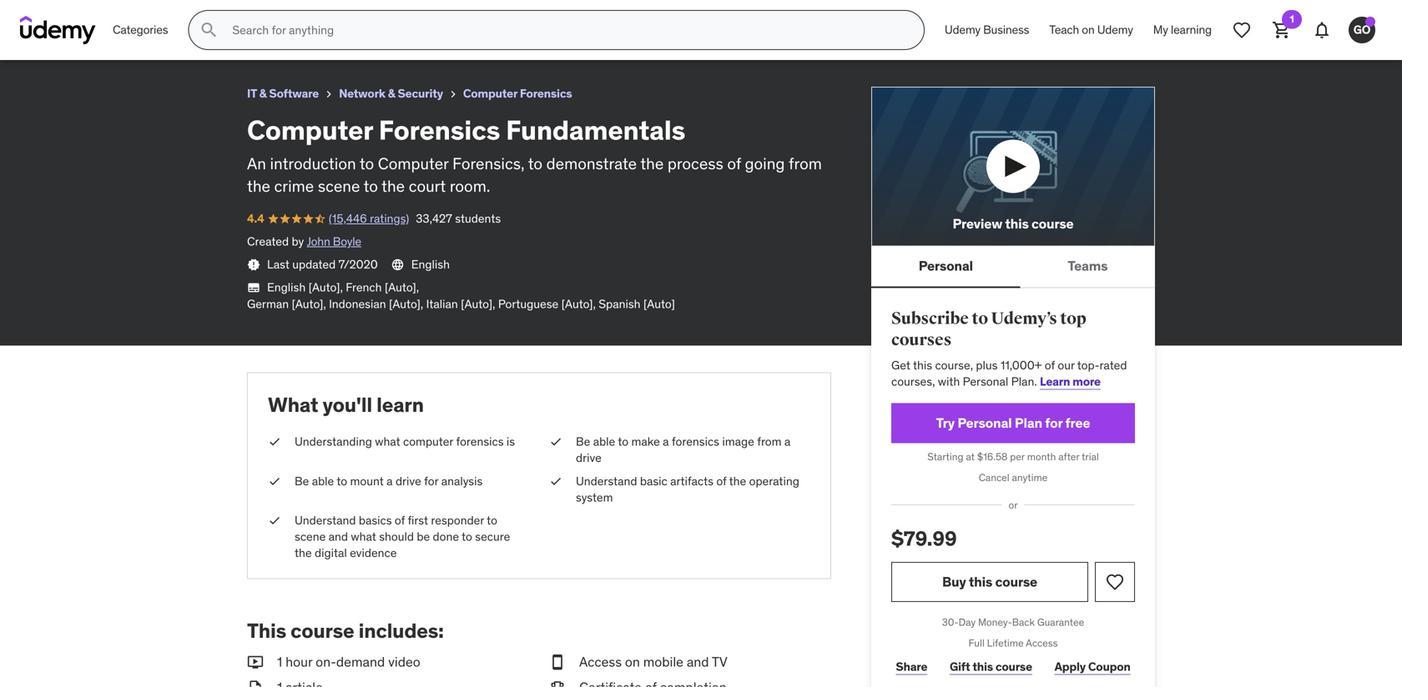 Task type: vqa. For each thing, say whether or not it's contained in the screenshot.
students
yes



Task type: describe. For each thing, give the bounding box(es) containing it.
an
[[247, 154, 266, 174]]

0 horizontal spatial wishlist image
[[1105, 573, 1125, 593]]

xsmall image for be able to mount a drive for analysis
[[268, 473, 281, 490]]

going
[[745, 154, 785, 174]]

personal inside get this course, plus 11,000+ of our top-rated courses, with personal plan.
[[963, 374, 1008, 389]]

1 hour on-demand video
[[277, 654, 420, 671]]

a for be able to make a forensics image from a drive
[[663, 434, 669, 450]]

1 for 1
[[1290, 13, 1294, 25]]

,
[[416, 280, 419, 295]]

teach on udemy link
[[1039, 10, 1143, 50]]

1 horizontal spatial students
[[455, 211, 501, 226]]

30-day money-back guarantee full lifetime access
[[942, 616, 1084, 650]]

rated
[[1100, 358, 1127, 373]]

small image for access
[[549, 654, 566, 672]]

0 vertical spatial students
[[176, 29, 222, 44]]

includes:
[[359, 619, 444, 644]]

3 [auto], from the left
[[461, 296, 495, 311]]

computer forensics
[[463, 86, 572, 101]]

top-
[[1077, 358, 1100, 373]]

of inside get this course, plus 11,000+ of our top-rated courses, with personal plan.
[[1045, 358, 1055, 373]]

image
[[722, 434, 754, 450]]

forensics for computer forensics fundamentals
[[80, 7, 141, 24]]

spanish
[[599, 296, 641, 311]]

1 horizontal spatial 33,427
[[416, 211, 452, 226]]

network & security link
[[339, 83, 443, 104]]

udemy image
[[20, 16, 96, 44]]

understanding
[[295, 434, 372, 450]]

go link
[[1342, 10, 1382, 50]]

by
[[292, 234, 304, 249]]

teams
[[1068, 258, 1108, 275]]

network & security
[[339, 86, 443, 101]]

preview
[[953, 215, 1002, 232]]

or
[[1009, 499, 1018, 512]]

drive inside be able to make a forensics image from a drive
[[576, 451, 602, 466]]

1 [auto], from the left
[[292, 296, 326, 311]]

1 horizontal spatial xsmall image
[[322, 88, 336, 101]]

able for mount
[[312, 474, 334, 489]]

what
[[268, 393, 318, 418]]

personal button
[[871, 246, 1020, 286]]

courses
[[891, 330, 951, 350]]

small image for 1
[[247, 654, 264, 672]]

share button
[[891, 651, 932, 684]]

submit search image
[[199, 20, 219, 40]]

you have alerts image
[[1365, 17, 1375, 27]]

7/2020
[[338, 257, 378, 272]]

try
[[936, 415, 955, 432]]

understanding what computer forensics is
[[295, 434, 515, 450]]

xsmall image for understand
[[549, 473, 562, 490]]

from inside be able to make a forensics image from a drive
[[757, 434, 782, 450]]

make
[[631, 434, 660, 450]]

anytime
[[1012, 472, 1048, 484]]

this for gift
[[972, 660, 993, 675]]

to down responder
[[462, 530, 472, 545]]

subscribe
[[891, 309, 969, 329]]

to right introduction at the left top of page
[[360, 154, 374, 174]]

course for preview this course
[[1031, 215, 1074, 232]]

free
[[1065, 415, 1090, 432]]

computer
[[403, 434, 453, 450]]

teams button
[[1020, 246, 1155, 286]]

analysis
[[441, 474, 483, 489]]

day
[[959, 616, 976, 629]]

computer for computer forensics
[[463, 86, 517, 101]]

what you'll learn
[[268, 393, 424, 418]]

udemy's
[[991, 309, 1057, 329]]

1 vertical spatial [auto]
[[643, 296, 675, 311]]

1 horizontal spatial and
[[687, 654, 709, 671]]

& for network
[[388, 86, 395, 101]]

4 [auto], from the left
[[561, 296, 596, 311]]

be for be able to make a forensics image from a drive
[[576, 434, 590, 450]]

understand for system
[[576, 474, 637, 489]]

the left process
[[640, 154, 664, 174]]

xsmall image for understanding
[[268, 434, 281, 450]]

of inside understand basic artifacts of the operating system
[[716, 474, 726, 489]]

video
[[388, 654, 420, 671]]

[auto], french
[[308, 280, 382, 295]]

john boyle link
[[307, 234, 361, 249]]

starting
[[927, 451, 963, 464]]

xsmall image for last updated 7/2020
[[247, 258, 260, 272]]

1 forensics from the left
[[456, 434, 504, 450]]

john
[[307, 234, 330, 249]]

0 vertical spatial wishlist image
[[1232, 20, 1252, 40]]

$79.99
[[891, 527, 957, 552]]

forensics for computer forensics
[[520, 86, 572, 101]]

created
[[247, 234, 289, 249]]

try personal plan for free
[[936, 415, 1090, 432]]

crime
[[274, 176, 314, 196]]

guarantee
[[1037, 616, 1084, 629]]

to inside be able to make a forensics image from a drive
[[618, 434, 628, 450]]

0 horizontal spatial drive
[[396, 474, 421, 489]]

categories
[[113, 22, 168, 37]]

more
[[1072, 374, 1101, 389]]

apply
[[1054, 660, 1086, 675]]

computer forensics link
[[463, 83, 572, 104]]

should
[[379, 530, 414, 545]]

gift this course link
[[945, 651, 1037, 684]]

1 horizontal spatial for
[[1045, 415, 1062, 432]]

introduction
[[270, 154, 356, 174]]

xsmall image for be able to make a forensics image from a drive
[[549, 434, 562, 450]]

this for get
[[913, 358, 932, 373]]

1 horizontal spatial (15,446
[[329, 211, 367, 226]]

the left court
[[382, 176, 405, 196]]

buy this course
[[942, 574, 1037, 591]]

top
[[1060, 309, 1086, 329]]

plus
[[976, 358, 998, 373]]

lifetime
[[987, 637, 1024, 650]]

small image
[[549, 679, 566, 688]]

learn
[[376, 393, 424, 418]]

to inside subscribe to udemy's top courses
[[972, 309, 988, 329]]

on-
[[316, 654, 336, 671]]

computer for computer forensics fundamentals an introduction to computer forensics, to demonstrate the process of going from the crime scene to the court room.
[[247, 113, 373, 147]]

forensics for computer forensics fundamentals an introduction to computer forensics, to demonstrate the process of going from the crime scene to the court room.
[[379, 113, 500, 147]]

buy this course button
[[891, 563, 1088, 603]]

1 udemy from the left
[[945, 22, 981, 37]]

personal inside button
[[919, 258, 973, 275]]

cancel
[[979, 472, 1009, 484]]

notifications image
[[1312, 20, 1332, 40]]

computer forensics fundamentals
[[13, 7, 235, 24]]

30-
[[942, 616, 959, 629]]

what inside understand basics of first responder to scene and what should be done to secure the digital evidence
[[351, 530, 376, 545]]

2 udemy from the left
[[1097, 22, 1133, 37]]

0 vertical spatial what
[[375, 434, 400, 450]]

preview this course button
[[871, 87, 1155, 246]]

plan
[[1015, 415, 1042, 432]]

1 horizontal spatial (15,446 ratings)
[[329, 211, 409, 226]]

try personal plan for free link
[[891, 404, 1135, 444]]

be for be able to mount a drive for analysis
[[295, 474, 309, 489]]

this course includes:
[[247, 619, 444, 644]]

with
[[938, 374, 960, 389]]

business
[[983, 22, 1029, 37]]

mount
[[350, 474, 384, 489]]

money-
[[978, 616, 1012, 629]]

hour
[[286, 654, 312, 671]]

on for teach
[[1082, 22, 1094, 37]]

gift
[[950, 660, 970, 675]]

this for preview
[[1005, 215, 1029, 232]]

2 vertical spatial personal
[[957, 415, 1012, 432]]



Task type: locate. For each thing, give the bounding box(es) containing it.
for left free
[[1045, 415, 1062, 432]]

1 vertical spatial students
[[455, 211, 501, 226]]

2 horizontal spatial xsmall image
[[549, 473, 562, 490]]

of left our
[[1045, 358, 1055, 373]]

tv
[[712, 654, 728, 671]]

0 vertical spatial scene
[[318, 176, 360, 196]]

course up on- at the bottom of page
[[291, 619, 354, 644]]

this right gift
[[972, 660, 993, 675]]

2 horizontal spatial a
[[784, 434, 791, 450]]

0 vertical spatial fundamentals
[[144, 7, 235, 24]]

33,427
[[137, 29, 173, 44], [416, 211, 452, 226]]

0 horizontal spatial english
[[267, 280, 306, 295]]

be
[[576, 434, 590, 450], [295, 474, 309, 489]]

apply coupon
[[1054, 660, 1130, 675]]

0 vertical spatial 33,427 students
[[137, 29, 222, 44]]

1 horizontal spatial 1
[[1290, 13, 1294, 25]]

small image
[[247, 654, 264, 672], [549, 654, 566, 672], [247, 679, 264, 688]]

drive
[[576, 451, 602, 466], [396, 474, 421, 489]]

a for be able to mount a drive for analysis
[[387, 474, 393, 489]]

ratings)
[[91, 29, 130, 44], [370, 211, 409, 226]]

students right categories
[[176, 29, 222, 44]]

personal up the $16.58
[[957, 415, 1012, 432]]

1 vertical spatial and
[[687, 654, 709, 671]]

1 horizontal spatial wishlist image
[[1232, 20, 1252, 40]]

you'll
[[323, 393, 372, 418]]

0 vertical spatial for
[[1045, 415, 1062, 432]]

0 horizontal spatial 33,427 students
[[137, 29, 222, 44]]

0 horizontal spatial access
[[579, 654, 622, 671]]

this inside button
[[969, 574, 992, 591]]

0 horizontal spatial udemy
[[945, 22, 981, 37]]

to left make
[[618, 434, 628, 450]]

on
[[1082, 22, 1094, 37], [625, 654, 640, 671]]

english inside english [auto], french [auto] , german [auto], indonesian [auto], italian [auto], portuguese [auto], spanish [auto]
[[267, 280, 306, 295]]

1 vertical spatial english
[[267, 280, 306, 295]]

0 vertical spatial able
[[593, 434, 615, 450]]

my learning link
[[1143, 10, 1222, 50]]

0 horizontal spatial forensics
[[80, 7, 141, 24]]

understand basic artifacts of the operating system
[[576, 474, 799, 505]]

starting at $16.58 per month after trial cancel anytime
[[927, 451, 1099, 484]]

for
[[1045, 415, 1062, 432], [424, 474, 438, 489]]

understand up digital
[[295, 513, 356, 528]]

course
[[1031, 215, 1074, 232], [995, 574, 1037, 591], [291, 619, 354, 644], [995, 660, 1032, 675]]

1 vertical spatial xsmall image
[[268, 434, 281, 450]]

and left tv at the right bottom
[[687, 654, 709, 671]]

1 vertical spatial fundamentals
[[506, 113, 685, 147]]

xsmall image for understand basics of first responder to scene and what should be done to secure the digital evidence
[[268, 513, 281, 529]]

on for access
[[625, 654, 640, 671]]

preview this course
[[953, 215, 1074, 232]]

closed captions image
[[247, 281, 260, 295]]

this inside 'button'
[[1005, 215, 1029, 232]]

this up courses,
[[913, 358, 932, 373]]

on left mobile
[[625, 654, 640, 671]]

to up secure
[[487, 513, 497, 528]]

scene inside understand basics of first responder to scene and what should be done to secure the digital evidence
[[295, 530, 326, 545]]

(15,446 ratings) down computer forensics fundamentals
[[50, 29, 130, 44]]

drive down the understanding what computer forensics is
[[396, 474, 421, 489]]

0 vertical spatial and
[[329, 530, 348, 545]]

course inside 'button'
[[1031, 215, 1074, 232]]

xsmall image
[[322, 88, 336, 101], [268, 434, 281, 450], [549, 473, 562, 490]]

scene up digital
[[295, 530, 326, 545]]

1 vertical spatial ratings)
[[370, 211, 409, 226]]

0 vertical spatial ratings)
[[91, 29, 130, 44]]

a up operating
[[784, 434, 791, 450]]

1 horizontal spatial 4.4
[[247, 211, 264, 226]]

0 horizontal spatial (15,446 ratings)
[[50, 29, 130, 44]]

process
[[667, 154, 723, 174]]

access
[[1026, 637, 1058, 650], [579, 654, 622, 671]]

[auto], down ,
[[389, 296, 423, 311]]

1
[[1290, 13, 1294, 25], [277, 654, 282, 671]]

computer for computer forensics fundamentals
[[13, 7, 77, 24]]

0 horizontal spatial for
[[424, 474, 438, 489]]

to left udemy's
[[972, 309, 988, 329]]

[auto], right italian
[[461, 296, 495, 311]]

1 vertical spatial forensics
[[520, 86, 572, 101]]

1 vertical spatial from
[[757, 434, 782, 450]]

back
[[1012, 616, 1035, 629]]

33,427 students down computer forensics fundamentals
[[137, 29, 222, 44]]

drive up system
[[576, 451, 602, 466]]

2 & from the left
[[388, 86, 395, 101]]

33,427 students down the room.
[[416, 211, 501, 226]]

what down learn
[[375, 434, 400, 450]]

able down understanding
[[312, 474, 334, 489]]

the left digital
[[295, 546, 312, 561]]

personal down plus
[[963, 374, 1008, 389]]

understand basics of first responder to scene and what should be done to secure the digital evidence
[[295, 513, 510, 561]]

1 horizontal spatial drive
[[576, 451, 602, 466]]

$16.58
[[977, 451, 1008, 464]]

1 vertical spatial drive
[[396, 474, 421, 489]]

get
[[891, 358, 910, 373]]

(15,446 ratings) up boyle at the left top of page
[[329, 211, 409, 226]]

learn
[[1040, 374, 1070, 389]]

of inside understand basics of first responder to scene and what should be done to secure the digital evidence
[[395, 513, 405, 528]]

and up digital
[[329, 530, 348, 545]]

0 vertical spatial xsmall image
[[322, 88, 336, 101]]

0 vertical spatial 4.4
[[13, 29, 30, 44]]

4.4
[[13, 29, 30, 44], [247, 211, 264, 226]]

of right artifacts
[[716, 474, 726, 489]]

0 vertical spatial from
[[789, 154, 822, 174]]

1 & from the left
[[259, 86, 267, 101]]

1 horizontal spatial understand
[[576, 474, 637, 489]]

[auto], left spanish
[[561, 296, 596, 311]]

0 vertical spatial (15,446 ratings)
[[50, 29, 130, 44]]

understand for scene
[[295, 513, 356, 528]]

1 vertical spatial 4.4
[[247, 211, 264, 226]]

1 vertical spatial access
[[579, 654, 622, 671]]

1 horizontal spatial ratings)
[[370, 211, 409, 226]]

udemy left my
[[1097, 22, 1133, 37]]

apply coupon button
[[1050, 651, 1135, 684]]

[auto],
[[292, 296, 326, 311], [389, 296, 423, 311], [461, 296, 495, 311], [561, 296, 596, 311]]

1 vertical spatial 1
[[277, 654, 282, 671]]

secure
[[475, 530, 510, 545]]

0 horizontal spatial ratings)
[[91, 29, 130, 44]]

after
[[1058, 451, 1079, 464]]

forensics inside computer forensics fundamentals an introduction to computer forensics, to demonstrate the process of going from the crime scene to the court room.
[[379, 113, 500, 147]]

0 horizontal spatial understand
[[295, 513, 356, 528]]

0 horizontal spatial a
[[387, 474, 393, 489]]

& inside it & software link
[[259, 86, 267, 101]]

forensics inside be able to make a forensics image from a drive
[[672, 434, 719, 450]]

coupon
[[1088, 660, 1130, 675]]

33,427 down court
[[416, 211, 452, 226]]

& for it
[[259, 86, 267, 101]]

on right teach
[[1082, 22, 1094, 37]]

33,427 down computer forensics fundamentals
[[137, 29, 173, 44]]

& inside 'network & security' link
[[388, 86, 395, 101]]

0 vertical spatial on
[[1082, 22, 1094, 37]]

scene inside computer forensics fundamentals an introduction to computer forensics, to demonstrate the process of going from the crime scene to the court room.
[[318, 176, 360, 196]]

1 vertical spatial 33,427
[[416, 211, 452, 226]]

0 vertical spatial drive
[[576, 451, 602, 466]]

this right preview
[[1005, 215, 1029, 232]]

shopping cart with 1 item image
[[1272, 20, 1292, 40]]

to right forensics,
[[528, 154, 542, 174]]

get this course, plus 11,000+ of our top-rated courses, with personal plan.
[[891, 358, 1127, 389]]

1 link
[[1262, 10, 1302, 50]]

indonesian
[[329, 296, 386, 311]]

the
[[640, 154, 664, 174], [247, 176, 270, 196], [382, 176, 405, 196], [729, 474, 746, 489], [295, 546, 312, 561]]

room.
[[450, 176, 490, 196]]

0 horizontal spatial [auto]
[[385, 280, 416, 295]]

done
[[433, 530, 459, 545]]

0 vertical spatial 33,427
[[137, 29, 173, 44]]

1 for 1 hour on-demand video
[[277, 654, 282, 671]]

1 horizontal spatial [auto]
[[643, 296, 675, 311]]

be down understanding
[[295, 474, 309, 489]]

1 horizontal spatial &
[[388, 86, 395, 101]]

students down the room.
[[455, 211, 501, 226]]

0 horizontal spatial forensics
[[456, 434, 504, 450]]

understand inside understand basic artifacts of the operating system
[[576, 474, 637, 489]]

2 vertical spatial xsmall image
[[549, 473, 562, 490]]

1 horizontal spatial a
[[663, 434, 669, 450]]

1 vertical spatial what
[[351, 530, 376, 545]]

english for english [auto], french [auto] , german [auto], indonesian [auto], italian [auto], portuguese [auto], spanish [auto]
[[267, 280, 306, 295]]

1 horizontal spatial fundamentals
[[506, 113, 685, 147]]

1 vertical spatial scene
[[295, 530, 326, 545]]

course language image
[[391, 258, 405, 272]]

of up 'should'
[[395, 513, 405, 528]]

of inside computer forensics fundamentals an introduction to computer forensics, to demonstrate the process of going from the crime scene to the court room.
[[727, 154, 741, 174]]

0 vertical spatial personal
[[919, 258, 973, 275]]

33,427 students
[[137, 29, 222, 44], [416, 211, 501, 226]]

11,000+
[[1000, 358, 1042, 373]]

0 vertical spatial be
[[576, 434, 590, 450]]

it & software
[[247, 86, 319, 101]]

0 horizontal spatial 1
[[277, 654, 282, 671]]

course for gift this course
[[995, 660, 1032, 675]]

1 horizontal spatial be
[[576, 434, 590, 450]]

2 horizontal spatial forensics
[[520, 86, 572, 101]]

tab list containing personal
[[871, 246, 1155, 288]]

0 horizontal spatial (15,446
[[50, 29, 88, 44]]

learning
[[1171, 22, 1212, 37]]

security
[[398, 86, 443, 101]]

2 forensics from the left
[[672, 434, 719, 450]]

this inside get this course, plus 11,000+ of our top-rated courses, with personal plan.
[[913, 358, 932, 373]]

created by john boyle
[[247, 234, 361, 249]]

1 horizontal spatial from
[[789, 154, 822, 174]]

udemy business link
[[935, 10, 1039, 50]]

course down lifetime
[[995, 660, 1032, 675]]

1 vertical spatial (15,446
[[329, 211, 367, 226]]

artifacts
[[670, 474, 713, 489]]

1 horizontal spatial forensics
[[379, 113, 500, 147]]

0 vertical spatial [auto]
[[385, 280, 416, 295]]

scene down introduction at the left top of page
[[318, 176, 360, 196]]

1 horizontal spatial forensics
[[672, 434, 719, 450]]

english [auto], french [auto] , german [auto], indonesian [auto], italian [auto], portuguese [auto], spanish [auto]
[[247, 280, 675, 311]]

this for buy
[[969, 574, 992, 591]]

ratings) up course language image
[[370, 211, 409, 226]]

2 [auto], from the left
[[389, 296, 423, 311]]

understand inside understand basics of first responder to scene and what should be done to secure the digital evidence
[[295, 513, 356, 528]]

1 vertical spatial wishlist image
[[1105, 573, 1125, 593]]

to left court
[[364, 176, 378, 196]]

a right mount
[[387, 474, 393, 489]]

english up ,
[[411, 257, 450, 272]]

this right buy
[[969, 574, 992, 591]]

be up system
[[576, 434, 590, 450]]

for left the analysis
[[424, 474, 438, 489]]

0 vertical spatial understand
[[576, 474, 637, 489]]

[auto], down updated
[[292, 296, 326, 311]]

1 left notifications "image"
[[1290, 13, 1294, 25]]

system
[[576, 490, 613, 505]]

0 horizontal spatial from
[[757, 434, 782, 450]]

0 horizontal spatial 4.4
[[13, 29, 30, 44]]

from inside computer forensics fundamentals an introduction to computer forensics, to demonstrate the process of going from the crime scene to the court room.
[[789, 154, 822, 174]]

xsmall image
[[446, 88, 460, 101], [247, 258, 260, 272], [549, 434, 562, 450], [268, 473, 281, 490], [268, 513, 281, 529]]

month
[[1027, 451, 1056, 464]]

Search for anything text field
[[229, 16, 904, 44]]

ratings) down computer forensics fundamentals
[[91, 29, 130, 44]]

course up teams
[[1031, 215, 1074, 232]]

1 vertical spatial be
[[295, 474, 309, 489]]

0 horizontal spatial and
[[329, 530, 348, 545]]

1 horizontal spatial able
[[593, 434, 615, 450]]

able left make
[[593, 434, 615, 450]]

1 vertical spatial personal
[[963, 374, 1008, 389]]

mobile
[[643, 654, 683, 671]]

1 horizontal spatial on
[[1082, 22, 1094, 37]]

to left mount
[[337, 474, 347, 489]]

access down the back
[[1026, 637, 1058, 650]]

course inside button
[[995, 574, 1037, 591]]

0 horizontal spatial able
[[312, 474, 334, 489]]

[auto] right spanish
[[643, 296, 675, 311]]

german
[[247, 296, 289, 311]]

0 vertical spatial (15,446
[[50, 29, 88, 44]]

the left operating
[[729, 474, 746, 489]]

is
[[506, 434, 515, 450]]

[auto] down course language image
[[385, 280, 416, 295]]

1 vertical spatial 33,427 students
[[416, 211, 501, 226]]

digital
[[315, 546, 347, 561]]

udemy
[[945, 22, 981, 37], [1097, 22, 1133, 37]]

2 vertical spatial forensics
[[379, 113, 500, 147]]

0 vertical spatial forensics
[[80, 7, 141, 24]]

our
[[1058, 358, 1075, 373]]

the down an
[[247, 176, 270, 196]]

it & software link
[[247, 83, 319, 104]]

court
[[409, 176, 446, 196]]

demonstrate
[[546, 154, 637, 174]]

wishlist image
[[1232, 20, 1252, 40], [1105, 573, 1125, 593]]

basic
[[640, 474, 667, 489]]

0 horizontal spatial xsmall image
[[268, 434, 281, 450]]

1 horizontal spatial english
[[411, 257, 450, 272]]

& left security
[[388, 86, 395, 101]]

personal down preview
[[919, 258, 973, 275]]

& right it
[[259, 86, 267, 101]]

plan.
[[1011, 374, 1037, 389]]

my learning
[[1153, 22, 1212, 37]]

from right going
[[789, 154, 822, 174]]

1 horizontal spatial udemy
[[1097, 22, 1133, 37]]

and inside understand basics of first responder to scene and what should be done to secure the digital evidence
[[329, 530, 348, 545]]

basics
[[359, 513, 392, 528]]

the inside understand basic artifacts of the operating system
[[729, 474, 746, 489]]

be
[[417, 530, 430, 545]]

tab list
[[871, 246, 1155, 288]]

english for english
[[411, 257, 450, 272]]

(15,446 down computer forensics fundamentals
[[50, 29, 88, 44]]

1 horizontal spatial 33,427 students
[[416, 211, 501, 226]]

forensics
[[80, 7, 141, 24], [520, 86, 572, 101], [379, 113, 500, 147]]

of left going
[[727, 154, 741, 174]]

what up evidence
[[351, 530, 376, 545]]

0 horizontal spatial &
[[259, 86, 267, 101]]

computer forensics fundamentals an introduction to computer forensics, to demonstrate the process of going from the crime scene to the court room.
[[247, 113, 822, 196]]

forensics up artifacts
[[672, 434, 719, 450]]

course up the back
[[995, 574, 1037, 591]]

be inside be able to make a forensics image from a drive
[[576, 434, 590, 450]]

understand up system
[[576, 474, 637, 489]]

1 vertical spatial (15,446 ratings)
[[329, 211, 409, 226]]

from right the image
[[757, 434, 782, 450]]

access left mobile
[[579, 654, 622, 671]]

operating
[[749, 474, 799, 489]]

udemy left business
[[945, 22, 981, 37]]

a right make
[[663, 434, 669, 450]]

english down last
[[267, 280, 306, 295]]

per
[[1010, 451, 1025, 464]]

able
[[593, 434, 615, 450], [312, 474, 334, 489]]

the inside understand basics of first responder to scene and what should be done to secure the digital evidence
[[295, 546, 312, 561]]

my
[[1153, 22, 1168, 37]]

categories button
[[103, 10, 178, 50]]

able for make
[[593, 434, 615, 450]]

fundamentals inside computer forensics fundamentals an introduction to computer forensics, to demonstrate the process of going from the crime scene to the court room.
[[506, 113, 685, 147]]

fundamentals for computer forensics fundamentals
[[144, 7, 235, 24]]

trial
[[1082, 451, 1099, 464]]

(15,446 up boyle at the left top of page
[[329, 211, 367, 226]]

access inside 30-day money-back guarantee full lifetime access
[[1026, 637, 1058, 650]]

forensics left is at the left
[[456, 434, 504, 450]]

be able to mount a drive for analysis
[[295, 474, 483, 489]]

0 horizontal spatial on
[[625, 654, 640, 671]]

0 vertical spatial access
[[1026, 637, 1058, 650]]

demand
[[336, 654, 385, 671]]

able inside be able to make a forensics image from a drive
[[593, 434, 615, 450]]

1 left hour
[[277, 654, 282, 671]]

evidence
[[350, 546, 397, 561]]

fundamentals for computer forensics fundamentals an introduction to computer forensics, to demonstrate the process of going from the crime scene to the court room.
[[506, 113, 685, 147]]

this
[[1005, 215, 1029, 232], [913, 358, 932, 373], [969, 574, 992, 591], [972, 660, 993, 675]]

course for buy this course
[[995, 574, 1037, 591]]

&
[[259, 86, 267, 101], [388, 86, 395, 101]]

0 vertical spatial english
[[411, 257, 450, 272]]

italian
[[426, 296, 458, 311]]

share
[[896, 660, 927, 675]]

teach
[[1049, 22, 1079, 37]]

be able to make a forensics image from a drive
[[576, 434, 791, 466]]

1 horizontal spatial access
[[1026, 637, 1058, 650]]



